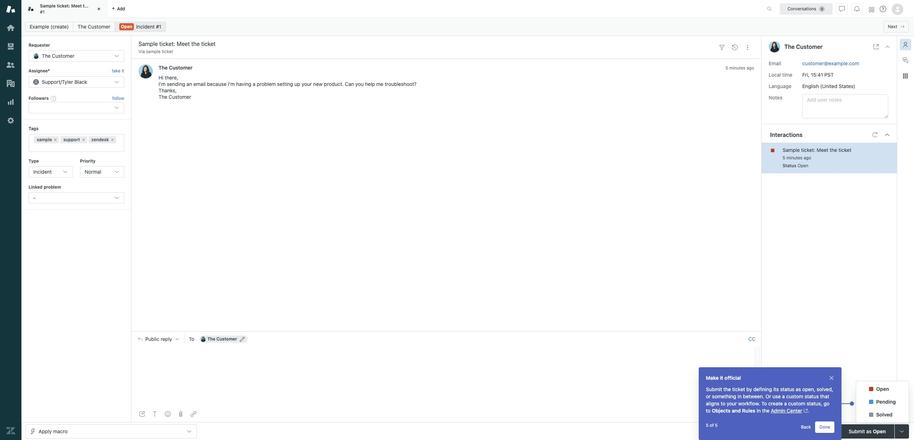 Task type: describe. For each thing, give the bounding box(es) containing it.
english (united states)
[[803, 83, 856, 89]]

its
[[774, 387, 779, 393]]

via
[[139, 49, 145, 54]]

apps image
[[903, 73, 909, 79]]

follow button
[[112, 95, 124, 102]]

local time
[[769, 72, 793, 78]]

workflow.
[[738, 401, 760, 407]]

type
[[29, 158, 39, 164]]

admin center link
[[771, 408, 808, 414]]

make
[[706, 375, 719, 381]]

troubleshoot?
[[385, 81, 417, 87]]

via sample ticket
[[139, 49, 173, 54]]

aligns
[[706, 401, 720, 407]]

make it official
[[706, 375, 741, 381]]

that
[[820, 394, 830, 400]]

open,
[[803, 387, 816, 393]]

admin
[[771, 408, 786, 414]]

0 vertical spatial minutes
[[730, 66, 746, 71]]

avatar image
[[139, 64, 153, 79]]

customer inside "link"
[[88, 24, 110, 30]]

take it
[[112, 68, 124, 74]]

open link
[[115, 22, 166, 32]]

linked
[[29, 185, 42, 190]]

1 horizontal spatial status
[[805, 394, 819, 400]]

hi
[[159, 75, 163, 81]]

sample ticket: meet the ticket 5 minutes ago status open
[[783, 147, 852, 168]]

customer inside hi there, i'm sending an email because i'm having a problem setting up your new product. can you help me troubleshoot? thanks, the customer
[[169, 94, 191, 100]]

next button
[[884, 21, 909, 33]]

(united
[[821, 83, 838, 89]]

it for make
[[720, 375, 723, 381]]

to for to
[[189, 336, 194, 343]]

defining
[[754, 387, 772, 393]]

example (create)
[[30, 24, 69, 30]]

to create a custom status, go to
[[706, 401, 830, 414]]

0 horizontal spatial status
[[780, 387, 795, 393]]

customer left edit user icon
[[217, 337, 237, 342]]

custom inside submit the ticket by defining its status as open, solved, or something in between. or use a custom status that aligns to your workflow.
[[786, 394, 804, 400]]

done
[[820, 425, 830, 430]]

me
[[376, 81, 383, 87]]

or
[[766, 394, 771, 400]]

admin center
[[771, 408, 803, 414]]

hi there, i'm sending an email because i'm having a problem setting up your new product. can you help me troubleshoot? thanks, the customer
[[159, 75, 417, 100]]

the customer up the there,
[[159, 65, 193, 71]]

fri, 15:41 pst
[[803, 72, 834, 78]]

the inside hi there, i'm sending an email because i'm having a problem setting up your new product. can you help me troubleshoot? thanks, the customer
[[159, 94, 167, 100]]

up
[[295, 81, 300, 87]]

in inside submit the ticket by defining its status as open, solved, or something in between. or use a custom status that aligns to your workflow.
[[738, 394, 742, 400]]

main element
[[0, 0, 21, 441]]

normal button
[[80, 166, 124, 178]]

1 horizontal spatial close image
[[885, 44, 891, 50]]

between.
[[743, 394, 764, 400]]

create
[[769, 401, 783, 407]]

submit as open
[[849, 429, 886, 435]]

use
[[773, 394, 781, 400]]

0 vertical spatial ago
[[747, 66, 754, 71]]

your inside submit the ticket by defining its status as open, solved, or something in between. or use a custom status that aligns to your workflow.
[[727, 401, 737, 407]]

1 horizontal spatial 5 minutes ago text field
[[783, 155, 811, 161]]

priority
[[80, 158, 95, 164]]

official
[[725, 375, 741, 381]]

to inside submit the ticket by defining its status as open, solved, or something in between. or use a custom status that aligns to your workflow.
[[721, 401, 726, 407]]

by
[[747, 387, 752, 393]]

the customer link inside secondary element
[[73, 22, 115, 32]]

the right user icon
[[785, 44, 795, 50]]

an
[[187, 81, 192, 87]]

back button
[[797, 422, 816, 434]]

1 vertical spatial as
[[867, 429, 872, 435]]

.
[[808, 408, 809, 414]]

secondary element
[[21, 20, 914, 34]]

sample for sample ticket: meet the ticket 5 minutes ago status open
[[783, 147, 800, 153]]

having
[[236, 81, 251, 87]]

get started image
[[6, 23, 15, 33]]

fri,
[[803, 72, 810, 78]]

solved
[[876, 412, 893, 418]]

view more details image
[[874, 44, 879, 50]]

a inside to create a custom status, go to
[[784, 401, 787, 407]]

the inside submit the ticket by defining its status as open, solved, or something in between. or use a custom status that aligns to your workflow.
[[724, 387, 731, 393]]

sample for sample ticket: meet the ticket #1
[[40, 3, 56, 9]]

your inside hi there, i'm sending an email because i'm having a problem setting up your new product. can you help me troubleshoot? thanks, the customer
[[302, 81, 312, 87]]

back
[[801, 425, 811, 430]]

5 of 5 back
[[706, 423, 811, 430]]

Subject field
[[137, 40, 714, 48]]

sample
[[146, 49, 161, 54]]

open inside sample ticket: meet the ticket 5 minutes ago status open
[[798, 163, 809, 168]]

sample ticket: meet the ticket #1
[[40, 3, 103, 14]]

conversations button
[[780, 3, 833, 14]]

customers image
[[6, 60, 15, 70]]

setting
[[277, 81, 293, 87]]

example (create) button
[[25, 22, 73, 32]]

objects
[[712, 408, 731, 414]]

conversations
[[788, 6, 817, 11]]

organizations image
[[6, 79, 15, 88]]

#1
[[40, 9, 45, 14]]

ticket inside submit the ticket by defining its status as open, solved, or something in between. or use a custom status that aligns to your workflow.
[[733, 387, 745, 393]]

it for take
[[122, 68, 124, 74]]

ticket inside sample ticket: meet the ticket 5 minutes ago status open
[[839, 147, 852, 153]]

follow
[[112, 96, 124, 101]]

1 vertical spatial close image
[[829, 376, 835, 381]]

5 minutes ago
[[726, 66, 754, 71]]

take it button
[[112, 68, 124, 75]]

(create)
[[51, 24, 69, 30]]

submit for submit the ticket by defining its status as open, solved, or something in between. or use a custom status that aligns to your workflow.
[[706, 387, 722, 393]]

solved,
[[817, 387, 833, 393]]

ticket inside sample ticket: meet the ticket #1
[[91, 3, 103, 9]]

submit the ticket by defining its status as open, solved, or something in between. or use a custom status that aligns to your workflow.
[[706, 387, 833, 407]]

pending
[[876, 399, 896, 405]]

events image
[[732, 45, 738, 50]]

new
[[313, 81, 323, 87]]

states)
[[839, 83, 856, 89]]



Task type: vqa. For each thing, say whether or not it's contained in the screenshot.
"button displays agent's chat status as invisible." image
no



Task type: locate. For each thing, give the bounding box(es) containing it.
sample
[[40, 3, 56, 9], [783, 147, 800, 153]]

1 vertical spatial sample
[[783, 147, 800, 153]]

1 vertical spatial problem
[[44, 185, 61, 190]]

you
[[355, 81, 364, 87]]

1 horizontal spatial ago
[[804, 155, 811, 161]]

meet inside sample ticket: meet the ticket 5 minutes ago status open
[[817, 147, 829, 153]]

0 vertical spatial problem
[[257, 81, 276, 87]]

your up and
[[727, 401, 737, 407]]

customer down sending
[[169, 94, 191, 100]]

language
[[769, 83, 792, 89]]

0 vertical spatial your
[[302, 81, 312, 87]]

to for to create a custom status, go to
[[762, 401, 767, 407]]

close image
[[885, 44, 891, 50], [829, 376, 835, 381]]

the inside sample ticket: meet the ticket #1
[[83, 3, 90, 9]]

5 minutes ago text field
[[726, 66, 754, 71], [783, 155, 811, 161]]

meet inside sample ticket: meet the ticket #1
[[71, 3, 82, 9]]

0 horizontal spatial i'm
[[159, 81, 166, 87]]

0 vertical spatial custom
[[786, 394, 804, 400]]

it inside dialog
[[720, 375, 723, 381]]

as
[[796, 387, 801, 393], [867, 429, 872, 435]]

0 horizontal spatial meet
[[71, 3, 82, 9]]

1 horizontal spatial to
[[721, 401, 726, 407]]

0 horizontal spatial in
[[738, 394, 742, 400]]

pst
[[825, 72, 834, 78]]

center
[[787, 408, 803, 414]]

to left customer@example.com icon
[[189, 336, 194, 343]]

it
[[122, 68, 124, 74], [720, 375, 723, 381]]

a right having
[[253, 81, 256, 87]]

0 vertical spatial as
[[796, 387, 801, 393]]

2 i'm from the left
[[228, 81, 235, 87]]

0 horizontal spatial it
[[122, 68, 124, 74]]

1 horizontal spatial in
[[757, 408, 761, 414]]

the customer link down close icon
[[73, 22, 115, 32]]

1 horizontal spatial submit
[[849, 429, 865, 435]]

1 horizontal spatial minutes
[[787, 155, 803, 161]]

close image up solved,
[[829, 376, 835, 381]]

customer down close icon
[[88, 24, 110, 30]]

add link (cmd k) image
[[191, 412, 196, 418]]

1 horizontal spatial to
[[762, 401, 767, 407]]

get help image
[[880, 6, 886, 12]]

close image
[[95, 5, 103, 13]]

and
[[732, 408, 741, 414]]

meet for sample ticket: meet the ticket 5 minutes ago status open
[[817, 147, 829, 153]]

problem inside hi there, i'm sending an email because i'm having a problem setting up your new product. can you help me troubleshoot? thanks, the customer
[[257, 81, 276, 87]]

time
[[783, 72, 793, 78]]

tab containing sample ticket: meet the ticket
[[21, 0, 107, 18]]

because
[[207, 81, 227, 87]]

ticket: inside sample ticket: meet the ticket 5 minutes ago status open
[[801, 147, 816, 153]]

customer
[[88, 24, 110, 30], [796, 44, 823, 50], [169, 65, 193, 71], [169, 94, 191, 100], [217, 337, 237, 342]]

0 horizontal spatial to
[[189, 336, 194, 343]]

0 horizontal spatial ago
[[747, 66, 754, 71]]

1 horizontal spatial meet
[[817, 147, 829, 153]]

1 vertical spatial the customer link
[[159, 65, 193, 71]]

in
[[738, 394, 742, 400], [757, 408, 761, 414]]

meet for sample ticket: meet the ticket #1
[[71, 3, 82, 9]]

0 vertical spatial sample
[[40, 3, 56, 9]]

email
[[193, 81, 206, 87]]

tab
[[21, 0, 107, 18]]

close image right view more details icon
[[885, 44, 891, 50]]

0 horizontal spatial the customer link
[[73, 22, 115, 32]]

to inside to create a custom status, go to
[[762, 401, 767, 407]]

5 inside sample ticket: meet the ticket 5 minutes ago status open
[[783, 155, 786, 161]]

a up admin center
[[784, 401, 787, 407]]

a inside hi there, i'm sending an email because i'm having a problem setting up your new product. can you help me troubleshoot? thanks, the customer
[[253, 81, 256, 87]]

custom inside to create a custom status, go to
[[788, 401, 806, 407]]

ago inside sample ticket: meet the ticket 5 minutes ago status open
[[804, 155, 811, 161]]

0 vertical spatial submit
[[706, 387, 722, 393]]

in right the rules
[[757, 408, 761, 414]]

1 vertical spatial to
[[762, 401, 767, 407]]

to down something
[[721, 401, 726, 407]]

as left displays possible ticket submission types icon
[[867, 429, 872, 435]]

1 horizontal spatial sample
[[783, 147, 800, 153]]

product.
[[324, 81, 344, 87]]

0 vertical spatial to
[[189, 336, 194, 343]]

notes
[[769, 94, 783, 101]]

cc button
[[749, 336, 756, 343]]

admin image
[[6, 116, 15, 125]]

1 horizontal spatial i'm
[[228, 81, 235, 87]]

1 horizontal spatial your
[[727, 401, 737, 407]]

i'm down hi at the top left of the page
[[159, 81, 166, 87]]

submit for submit as open
[[849, 429, 865, 435]]

meet
[[71, 3, 82, 9], [817, 147, 829, 153]]

1 horizontal spatial the customer link
[[159, 65, 193, 71]]

as left open,
[[796, 387, 801, 393]]

of
[[710, 423, 714, 429]]

it inside button
[[122, 68, 124, 74]]

to inside to create a custom status, go to
[[706, 408, 711, 414]]

0 horizontal spatial ticket:
[[57, 3, 70, 9]]

problem down incident popup button
[[44, 185, 61, 190]]

status
[[783, 163, 797, 168]]

the customer up "fri,"
[[785, 44, 823, 50]]

1 vertical spatial custom
[[788, 401, 806, 407]]

15:41
[[811, 72, 823, 78]]

the up hi at the top left of the page
[[159, 65, 168, 71]]

sample inside sample ticket: meet the ticket 5 minutes ago status open
[[783, 147, 800, 153]]

the customer down close icon
[[78, 24, 110, 30]]

minutes down 'events' image
[[730, 66, 746, 71]]

0 horizontal spatial problem
[[44, 185, 61, 190]]

1 horizontal spatial it
[[720, 375, 723, 381]]

1 horizontal spatial problem
[[257, 81, 276, 87]]

minutes inside sample ticket: meet the ticket 5 minutes ago status open
[[787, 155, 803, 161]]

to down or on the right bottom
[[762, 401, 767, 407]]

0 vertical spatial to
[[721, 401, 726, 407]]

to
[[189, 336, 194, 343], [762, 401, 767, 407]]

customer up the customer@example.com
[[796, 44, 823, 50]]

go
[[824, 401, 830, 407]]

the inside "link"
[[78, 24, 86, 30]]

1 vertical spatial in
[[757, 408, 761, 414]]

ticket: inside sample ticket: meet the ticket #1
[[57, 3, 70, 9]]

the customer inside "link"
[[78, 24, 110, 30]]

as inside submit the ticket by defining its status as open, solved, or something in between. or use a custom status that aligns to your workflow.
[[796, 387, 801, 393]]

ticket: up (create) at the left top of page
[[57, 3, 70, 9]]

something
[[712, 394, 736, 400]]

(opens in a new tab) image
[[803, 409, 808, 414]]

1 vertical spatial 5 minutes ago text field
[[783, 155, 811, 161]]

incident
[[33, 169, 52, 175]]

submit right done button
[[849, 429, 865, 435]]

0 horizontal spatial submit
[[706, 387, 722, 393]]

1 vertical spatial meet
[[817, 147, 829, 153]]

linked problem
[[29, 185, 61, 190]]

0 vertical spatial 5 minutes ago text field
[[726, 66, 754, 71]]

it right make
[[720, 375, 723, 381]]

the inside sample ticket: meet the ticket 5 minutes ago status open
[[830, 147, 837, 153]]

your right the up
[[302, 81, 312, 87]]

1 vertical spatial status
[[805, 394, 819, 400]]

1 horizontal spatial ticket:
[[801, 147, 816, 153]]

minutes
[[730, 66, 746, 71], [787, 155, 803, 161]]

1 vertical spatial to
[[706, 408, 711, 414]]

1 i'm from the left
[[159, 81, 166, 87]]

customer context image
[[903, 42, 909, 48]]

0 vertical spatial meet
[[71, 3, 82, 9]]

1 vertical spatial minutes
[[787, 155, 803, 161]]

1 vertical spatial your
[[727, 401, 737, 407]]

reporting image
[[6, 98, 15, 107]]

0 horizontal spatial minutes
[[730, 66, 746, 71]]

submit
[[706, 387, 722, 393], [849, 429, 865, 435]]

0 horizontal spatial your
[[302, 81, 312, 87]]

customer@example.com
[[803, 60, 859, 66]]

zendesk products image
[[869, 7, 874, 12]]

i'm left having
[[228, 81, 235, 87]]

email
[[769, 60, 781, 66]]

the customer link
[[73, 22, 115, 32], [159, 65, 193, 71]]

local
[[769, 72, 781, 78]]

status
[[780, 387, 795, 393], [805, 394, 819, 400]]

example
[[30, 24, 49, 30]]

sample inside sample ticket: meet the ticket #1
[[40, 3, 56, 9]]

status,
[[807, 401, 823, 407]]

the customer link up the there,
[[159, 65, 193, 71]]

cc
[[749, 336, 756, 343]]

0 vertical spatial close image
[[885, 44, 891, 50]]

next
[[888, 24, 898, 29]]

ticket:
[[57, 3, 70, 9], [801, 147, 816, 153]]

can
[[345, 81, 354, 87]]

user image
[[769, 41, 780, 53]]

help
[[365, 81, 375, 87]]

interactions
[[770, 132, 803, 138]]

rules
[[742, 408, 756, 414]]

1 vertical spatial ago
[[804, 155, 811, 161]]

1 vertical spatial it
[[720, 375, 723, 381]]

thanks,
[[159, 88, 177, 94]]

1 vertical spatial submit
[[849, 429, 865, 435]]

2 vertical spatial a
[[784, 401, 787, 407]]

english
[[803, 83, 819, 89]]

0 horizontal spatial close image
[[829, 376, 835, 381]]

customer up the there,
[[169, 65, 193, 71]]

sample up status
[[783, 147, 800, 153]]

the down thanks,
[[159, 94, 167, 100]]

tabs tab list
[[21, 0, 760, 18]]

edit user image
[[240, 337, 245, 342]]

the right customer@example.com icon
[[207, 337, 215, 342]]

0 horizontal spatial sample
[[40, 3, 56, 9]]

0 vertical spatial the customer link
[[73, 22, 115, 32]]

the customer right customer@example.com icon
[[207, 337, 237, 342]]

0 vertical spatial status
[[780, 387, 795, 393]]

insert emojis image
[[165, 412, 171, 418]]

in up workflow.
[[738, 394, 742, 400]]

0 vertical spatial ticket:
[[57, 3, 70, 9]]

ticket
[[91, 3, 103, 9], [162, 49, 173, 54], [839, 147, 852, 153], [733, 387, 745, 393]]

i'm
[[159, 81, 166, 87], [228, 81, 235, 87]]

customer@example.com image
[[200, 337, 206, 343]]

submit inside submit the ticket by defining its status as open, solved, or something in between. or use a custom status that aligns to your workflow.
[[706, 387, 722, 393]]

format text image
[[152, 412, 158, 418]]

to
[[721, 401, 726, 407], [706, 408, 711, 414]]

zendesk support image
[[6, 5, 15, 14]]

the
[[83, 3, 90, 9], [830, 147, 837, 153], [724, 387, 731, 393], [762, 408, 770, 414]]

sample up #1
[[40, 3, 56, 9]]

it right the take
[[122, 68, 124, 74]]

1 vertical spatial ticket:
[[801, 147, 816, 153]]

1 horizontal spatial as
[[867, 429, 872, 435]]

displays possible ticket submission types image
[[899, 429, 905, 435]]

0 horizontal spatial 5 minutes ago text field
[[726, 66, 754, 71]]

minutes up status
[[787, 155, 803, 161]]

there,
[[165, 75, 178, 81]]

add attachment image
[[178, 412, 184, 418]]

0 horizontal spatial to
[[706, 408, 711, 414]]

views image
[[6, 42, 15, 51]]

the
[[78, 24, 86, 30], [785, 44, 795, 50], [159, 65, 168, 71], [159, 94, 167, 100], [207, 337, 215, 342]]

problem left the setting
[[257, 81, 276, 87]]

sending
[[167, 81, 185, 87]]

submit up or at the right bottom of page
[[706, 387, 722, 393]]

or
[[706, 394, 711, 400]]

make it official dialog
[[699, 368, 842, 441]]

5 minutes ago text field down 'events' image
[[726, 66, 754, 71]]

a inside submit the ticket by defining its status as open, solved, or something in between. or use a custom status that aligns to your workflow.
[[782, 394, 785, 400]]

ticket: down interactions
[[801, 147, 816, 153]]

ticket: for sample ticket: meet the ticket 5 minutes ago status open
[[801, 147, 816, 153]]

objects and rules in the
[[712, 408, 771, 414]]

the down sample ticket: meet the ticket #1
[[78, 24, 86, 30]]

ticket: for sample ticket: meet the ticket #1
[[57, 3, 70, 9]]

5 minutes ago text field up status
[[783, 155, 811, 161]]

done button
[[816, 422, 835, 434]]

0 vertical spatial it
[[122, 68, 124, 74]]

draft mode image
[[139, 412, 145, 418]]

open inside 'link'
[[121, 24, 132, 29]]

1 vertical spatial a
[[782, 394, 785, 400]]

0 vertical spatial in
[[738, 394, 742, 400]]

status up status,
[[805, 394, 819, 400]]

0 horizontal spatial as
[[796, 387, 801, 393]]

to down aligns
[[706, 408, 711, 414]]

Add user notes text field
[[803, 94, 889, 118]]

status right its
[[780, 387, 795, 393]]

0 vertical spatial a
[[253, 81, 256, 87]]

zendesk image
[[6, 427, 15, 436]]

incident button
[[29, 166, 73, 178]]

a right use
[[782, 394, 785, 400]]

take
[[112, 68, 120, 74]]



